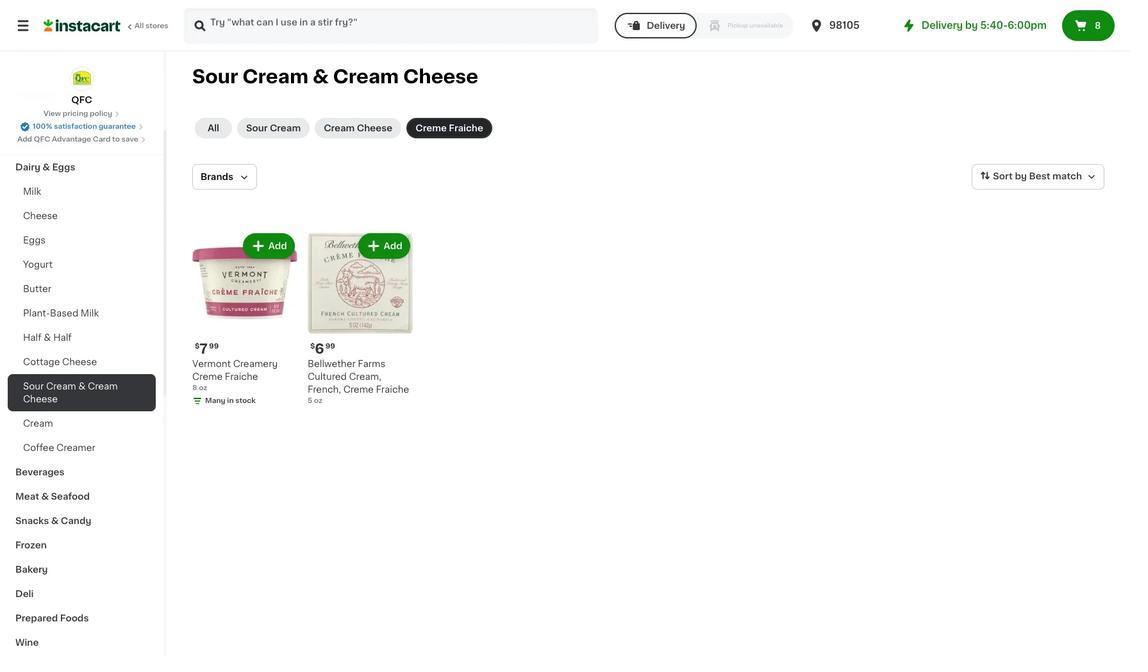 Task type: vqa. For each thing, say whether or not it's contained in the screenshot.
basil on the top right of page
no



Task type: locate. For each thing, give the bounding box(es) containing it.
2 horizontal spatial fraiche
[[449, 124, 484, 133]]

vermont creamery creme fraiche 8 oz
[[192, 360, 278, 392]]

1 vertical spatial qfc
[[34, 136, 50, 143]]

creme inside vermont creamery creme fraiche 8 oz
[[192, 373, 223, 382]]

plant-based milk link
[[8, 301, 156, 326]]

oz
[[199, 385, 207, 392], [314, 398, 323, 405]]

snacks
[[15, 517, 49, 526]]

1 horizontal spatial eggs
[[52, 163, 75, 172]]

1 product group from the left
[[192, 231, 298, 409]]

delivery for delivery by 5:40-6:00pm
[[922, 21, 963, 30]]

by inside field
[[1016, 172, 1027, 181]]

milk right based
[[81, 309, 99, 318]]

sour cream & cream cheese up cream cheese on the left of the page
[[192, 67, 479, 86]]

0 horizontal spatial $
[[195, 343, 200, 350]]

0 horizontal spatial 8
[[192, 385, 197, 392]]

& inside dairy & eggs link
[[43, 163, 50, 172]]

sort by
[[994, 172, 1027, 181]]

1 horizontal spatial fraiche
[[376, 385, 409, 394]]

add inside add qfc advantage card to save link
[[17, 136, 32, 143]]

$ for 6
[[310, 343, 315, 350]]

sour cream & cream cheese down cottage cheese
[[23, 382, 118, 404]]

lists
[[36, 44, 58, 53]]

1 horizontal spatial 8
[[1095, 21, 1102, 30]]

sour cream link
[[237, 118, 310, 139]]

1 vertical spatial all
[[208, 124, 219, 133]]

cultured
[[308, 373, 347, 382]]

1 $ from the left
[[195, 343, 200, 350]]

1 vertical spatial sour cream & cream cheese
[[23, 382, 118, 404]]

& inside snacks & candy 'link'
[[51, 517, 59, 526]]

0 horizontal spatial by
[[966, 21, 979, 30]]

qfc up view pricing policy link
[[71, 96, 92, 105]]

0 vertical spatial creme
[[416, 124, 447, 133]]

product group
[[192, 231, 298, 409], [308, 231, 413, 407]]

all link
[[195, 118, 232, 139]]

half down plant- on the left
[[23, 333, 42, 342]]

eggs down advantage
[[52, 163, 75, 172]]

0 horizontal spatial eggs
[[23, 236, 46, 245]]

all up brands
[[208, 124, 219, 133]]

recipes
[[15, 90, 53, 99]]

99 right 7
[[209, 343, 219, 350]]

0 vertical spatial by
[[966, 21, 979, 30]]

1 horizontal spatial add
[[268, 242, 287, 251]]

french,
[[308, 385, 341, 394]]

half & half link
[[8, 326, 156, 350]]

fraiche inside "bellwether farms cultured cream, french, creme fraiche 5 oz"
[[376, 385, 409, 394]]

$ inside $ 7 99
[[195, 343, 200, 350]]

sour cream & cream cheese
[[192, 67, 479, 86], [23, 382, 118, 404]]

0 horizontal spatial fraiche
[[225, 373, 258, 382]]

cheese inside 'link'
[[357, 124, 393, 133]]

$ inside $ 6 99
[[310, 343, 315, 350]]

1 horizontal spatial oz
[[314, 398, 323, 405]]

all for all stores
[[135, 22, 144, 30]]

in
[[227, 398, 234, 405]]

frozen
[[15, 541, 47, 550]]

0 vertical spatial oz
[[199, 385, 207, 392]]

fraiche
[[449, 124, 484, 133], [225, 373, 258, 382], [376, 385, 409, 394]]

99 inside $ 7 99
[[209, 343, 219, 350]]

prepared
[[15, 614, 58, 623]]

eggs link
[[8, 228, 156, 253]]

wine
[[15, 639, 39, 648]]

butter link
[[8, 277, 156, 301]]

0 horizontal spatial 99
[[209, 343, 219, 350]]

& right meat
[[41, 493, 49, 502]]

milk down dairy
[[23, 187, 41, 196]]

meat & seafood link
[[8, 485, 156, 509]]

98105 button
[[809, 8, 886, 44]]

recipes link
[[8, 82, 156, 106]]

all left stores at the left of the page
[[135, 22, 144, 30]]

product group containing 7
[[192, 231, 298, 409]]

0 vertical spatial eggs
[[52, 163, 75, 172]]

eggs inside dairy & eggs link
[[52, 163, 75, 172]]

0 horizontal spatial qfc
[[34, 136, 50, 143]]

creme inside "bellwether farms cultured cream, french, creme fraiche 5 oz"
[[344, 385, 374, 394]]

1 horizontal spatial add button
[[359, 235, 409, 258]]

qfc link
[[70, 67, 94, 106]]

1 horizontal spatial half
[[53, 333, 72, 342]]

qfc inside add qfc advantage card to save link
[[34, 136, 50, 143]]

oz right 5
[[314, 398, 323, 405]]

2 horizontal spatial sour
[[246, 124, 268, 133]]

2 vertical spatial creme
[[344, 385, 374, 394]]

produce link
[[8, 131, 156, 155]]

0 horizontal spatial sour
[[23, 382, 44, 391]]

oz inside "bellwether farms cultured cream, french, creme fraiche 5 oz"
[[314, 398, 323, 405]]

99
[[209, 343, 219, 350], [326, 343, 335, 350]]

1 vertical spatial creme
[[192, 373, 223, 382]]

oz inside vermont creamery creme fraiche 8 oz
[[199, 385, 207, 392]]

1 horizontal spatial product group
[[308, 231, 413, 407]]

eggs inside eggs "link"
[[23, 236, 46, 245]]

by right the sort
[[1016, 172, 1027, 181]]

beverages
[[15, 468, 65, 477]]

$ up bellwether
[[310, 343, 315, 350]]

1 vertical spatial milk
[[81, 309, 99, 318]]

all
[[135, 22, 144, 30], [208, 124, 219, 133]]

0 horizontal spatial add button
[[244, 235, 294, 258]]

yogurt
[[23, 260, 53, 269]]

1 vertical spatial by
[[1016, 172, 1027, 181]]

snacks & candy link
[[8, 509, 156, 534]]

bellwether farms cultured cream, french, creme fraiche 5 oz
[[308, 360, 409, 405]]

foods
[[60, 614, 89, 623]]

cottage
[[23, 358, 60, 367]]

$ for 7
[[195, 343, 200, 350]]

all stores link
[[44, 8, 169, 44]]

satisfaction
[[54, 123, 97, 130]]

delivery inside button
[[647, 21, 686, 30]]

sour down cottage
[[23, 382, 44, 391]]

1 99 from the left
[[209, 343, 219, 350]]

all inside all link
[[208, 124, 219, 133]]

1 vertical spatial eggs
[[23, 236, 46, 245]]

creme
[[416, 124, 447, 133], [192, 373, 223, 382], [344, 385, 374, 394]]

coffee
[[23, 444, 54, 453]]

1 horizontal spatial qfc
[[71, 96, 92, 105]]

by left the 5:40-
[[966, 21, 979, 30]]

$ up vermont
[[195, 343, 200, 350]]

cottage cheese
[[23, 358, 97, 367]]

half
[[23, 333, 42, 342], [53, 333, 72, 342]]

all for all
[[208, 124, 219, 133]]

qfc
[[71, 96, 92, 105], [34, 136, 50, 143]]

qfc logo image
[[70, 67, 94, 91]]

0 vertical spatial 8
[[1095, 21, 1102, 30]]

2 half from the left
[[53, 333, 72, 342]]

0 vertical spatial sour cream & cream cheese
[[192, 67, 479, 86]]

& down cottage cheese link
[[78, 382, 86, 391]]

0 horizontal spatial creme
[[192, 373, 223, 382]]

stock
[[236, 398, 256, 405]]

card
[[93, 136, 111, 143]]

dairy
[[15, 163, 40, 172]]

eggs up yogurt
[[23, 236, 46, 245]]

1 horizontal spatial creme
[[344, 385, 374, 394]]

coffee creamer link
[[8, 436, 156, 460]]

& inside meat & seafood link
[[41, 493, 49, 502]]

1 vertical spatial 8
[[192, 385, 197, 392]]

cream,
[[349, 373, 381, 382]]

thanksgiving
[[15, 114, 77, 123]]

sour up all link
[[192, 67, 238, 86]]

view
[[44, 110, 61, 117]]

2 $ from the left
[[310, 343, 315, 350]]

1 horizontal spatial all
[[208, 124, 219, 133]]

0 horizontal spatial milk
[[23, 187, 41, 196]]

2 99 from the left
[[326, 343, 335, 350]]

half down plant-based milk
[[53, 333, 72, 342]]

None search field
[[183, 8, 598, 44]]

1 horizontal spatial delivery
[[922, 21, 963, 30]]

99 right 6
[[326, 343, 335, 350]]

0 horizontal spatial delivery
[[647, 21, 686, 30]]

99 inside $ 6 99
[[326, 343, 335, 350]]

bakery link
[[8, 558, 156, 582]]

1 horizontal spatial sour cream & cream cheese
[[192, 67, 479, 86]]

brands
[[201, 173, 233, 182]]

0 horizontal spatial half
[[23, 333, 42, 342]]

0 vertical spatial sour
[[192, 67, 238, 86]]

cheese link
[[8, 204, 156, 228]]

2 vertical spatial sour
[[23, 382, 44, 391]]

deli
[[15, 590, 34, 599]]

0 vertical spatial qfc
[[71, 96, 92, 105]]

1 vertical spatial fraiche
[[225, 373, 258, 382]]

qfc down 100%
[[34, 136, 50, 143]]

& right dairy
[[43, 163, 50, 172]]

all inside all stores link
[[135, 22, 144, 30]]

& left candy
[[51, 517, 59, 526]]

by for delivery
[[966, 21, 979, 30]]

$
[[195, 343, 200, 350], [310, 343, 315, 350]]

2 product group from the left
[[308, 231, 413, 407]]

1 horizontal spatial 99
[[326, 343, 335, 350]]

sour
[[192, 67, 238, 86], [246, 124, 268, 133], [23, 382, 44, 391]]

0 vertical spatial all
[[135, 22, 144, 30]]

1 horizontal spatial $
[[310, 343, 315, 350]]

100%
[[33, 123, 52, 130]]

0 horizontal spatial all
[[135, 22, 144, 30]]

98105
[[830, 21, 860, 30]]

creamery
[[233, 360, 278, 369]]

7
[[200, 342, 208, 356]]

0 horizontal spatial add
[[17, 136, 32, 143]]

frozen link
[[8, 534, 156, 558]]

0 horizontal spatial product group
[[192, 231, 298, 409]]

0 horizontal spatial sour cream & cream cheese
[[23, 382, 118, 404]]

sour right all link
[[246, 124, 268, 133]]

2 horizontal spatial add
[[384, 242, 403, 251]]

1 add button from the left
[[244, 235, 294, 258]]

0 vertical spatial milk
[[23, 187, 41, 196]]

eggs
[[52, 163, 75, 172], [23, 236, 46, 245]]

add button
[[244, 235, 294, 258], [359, 235, 409, 258]]

prepared foods link
[[8, 607, 156, 631]]

0 horizontal spatial oz
[[199, 385, 207, 392]]

fraiche inside vermont creamery creme fraiche 8 oz
[[225, 373, 258, 382]]

delivery for delivery
[[647, 21, 686, 30]]

& up cottage
[[44, 333, 51, 342]]

2 vertical spatial fraiche
[[376, 385, 409, 394]]

1 horizontal spatial by
[[1016, 172, 1027, 181]]

oz up many
[[199, 385, 207, 392]]

1 vertical spatial oz
[[314, 398, 323, 405]]

2 add button from the left
[[359, 235, 409, 258]]

2 horizontal spatial creme
[[416, 124, 447, 133]]

& inside sour cream & cream cheese
[[78, 382, 86, 391]]

& inside the half & half link
[[44, 333, 51, 342]]



Task type: describe. For each thing, give the bounding box(es) containing it.
match
[[1053, 172, 1083, 181]]

add qfc advantage card to save
[[17, 136, 138, 143]]

creme fraiche
[[416, 124, 484, 133]]

seafood
[[51, 493, 90, 502]]

snacks & candy
[[15, 517, 91, 526]]

deli link
[[8, 582, 156, 607]]

sort
[[994, 172, 1013, 181]]

8 button
[[1063, 10, 1115, 41]]

99 for 6
[[326, 343, 335, 350]]

lists link
[[8, 36, 156, 62]]

by for sort
[[1016, 172, 1027, 181]]

plant-based milk
[[23, 309, 99, 318]]

meat & seafood
[[15, 493, 90, 502]]

cottage cheese link
[[8, 350, 156, 375]]

& for seafood
[[41, 493, 49, 502]]

advantage
[[52, 136, 91, 143]]

1 vertical spatial sour
[[246, 124, 268, 133]]

milk link
[[8, 180, 156, 204]]

100% satisfaction guarantee
[[33, 123, 136, 130]]

add button for 6
[[359, 235, 409, 258]]

cream cheese link
[[315, 118, 402, 139]]

delivery by 5:40-6:00pm
[[922, 21, 1047, 30]]

view pricing policy
[[44, 110, 112, 117]]

$ 6 99
[[310, 342, 335, 356]]

$ 7 99
[[195, 342, 219, 356]]

100% satisfaction guarantee button
[[20, 119, 144, 132]]

Search field
[[185, 9, 597, 42]]

half & half
[[23, 333, 72, 342]]

5
[[308, 398, 312, 405]]

sour cream & cream cheese link
[[8, 375, 156, 412]]

farms
[[358, 360, 386, 369]]

delivery by 5:40-6:00pm link
[[902, 18, 1047, 33]]

cream inside 'link'
[[324, 124, 355, 133]]

6
[[315, 342, 324, 356]]

butter
[[23, 285, 51, 294]]

best
[[1030, 172, 1051, 181]]

many in stock
[[205, 398, 256, 405]]

best match
[[1030, 172, 1083, 181]]

& for candy
[[51, 517, 59, 526]]

pricing
[[63, 110, 88, 117]]

& for half
[[44, 333, 51, 342]]

bakery
[[15, 566, 48, 575]]

yogurt link
[[8, 253, 156, 277]]

many
[[205, 398, 226, 405]]

1 horizontal spatial sour
[[192, 67, 238, 86]]

8 inside vermont creamery creme fraiche 8 oz
[[192, 385, 197, 392]]

prepared foods
[[15, 614, 89, 623]]

brands button
[[192, 164, 257, 190]]

produce
[[15, 139, 54, 148]]

add for 6
[[384, 242, 403, 251]]

Best match Sort by field
[[972, 164, 1105, 190]]

creamer
[[56, 444, 95, 453]]

6:00pm
[[1008, 21, 1047, 30]]

dairy & eggs
[[15, 163, 75, 172]]

to
[[112, 136, 120, 143]]

bellwether
[[308, 360, 356, 369]]

0 vertical spatial fraiche
[[449, 124, 484, 133]]

dairy & eggs link
[[8, 155, 156, 180]]

sour cream
[[246, 124, 301, 133]]

99 for 7
[[209, 343, 219, 350]]

beverages link
[[8, 460, 156, 485]]

1 half from the left
[[23, 333, 42, 342]]

delivery button
[[615, 13, 697, 38]]

cheese inside sour cream & cream cheese
[[23, 395, 58, 404]]

candy
[[61, 517, 91, 526]]

product group containing 6
[[308, 231, 413, 407]]

policy
[[90, 110, 112, 117]]

view pricing policy link
[[44, 109, 120, 119]]

thanksgiving link
[[8, 106, 156, 131]]

guarantee
[[99, 123, 136, 130]]

& for eggs
[[43, 163, 50, 172]]

creme fraiche link
[[407, 118, 493, 139]]

add for 7
[[268, 242, 287, 251]]

add button for 7
[[244, 235, 294, 258]]

cream cheese
[[324, 124, 393, 133]]

wine link
[[8, 631, 156, 655]]

instacart logo image
[[44, 18, 121, 33]]

service type group
[[615, 13, 794, 38]]

meat
[[15, 493, 39, 502]]

vermont
[[192, 360, 231, 369]]

8 inside button
[[1095, 21, 1102, 30]]

plant-
[[23, 309, 50, 318]]

all stores
[[135, 22, 168, 30]]

1 horizontal spatial milk
[[81, 309, 99, 318]]

& up cream cheese on the left of the page
[[313, 67, 329, 86]]

5:40-
[[981, 21, 1008, 30]]

add qfc advantage card to save link
[[17, 135, 146, 145]]

coffee creamer
[[23, 444, 95, 453]]



